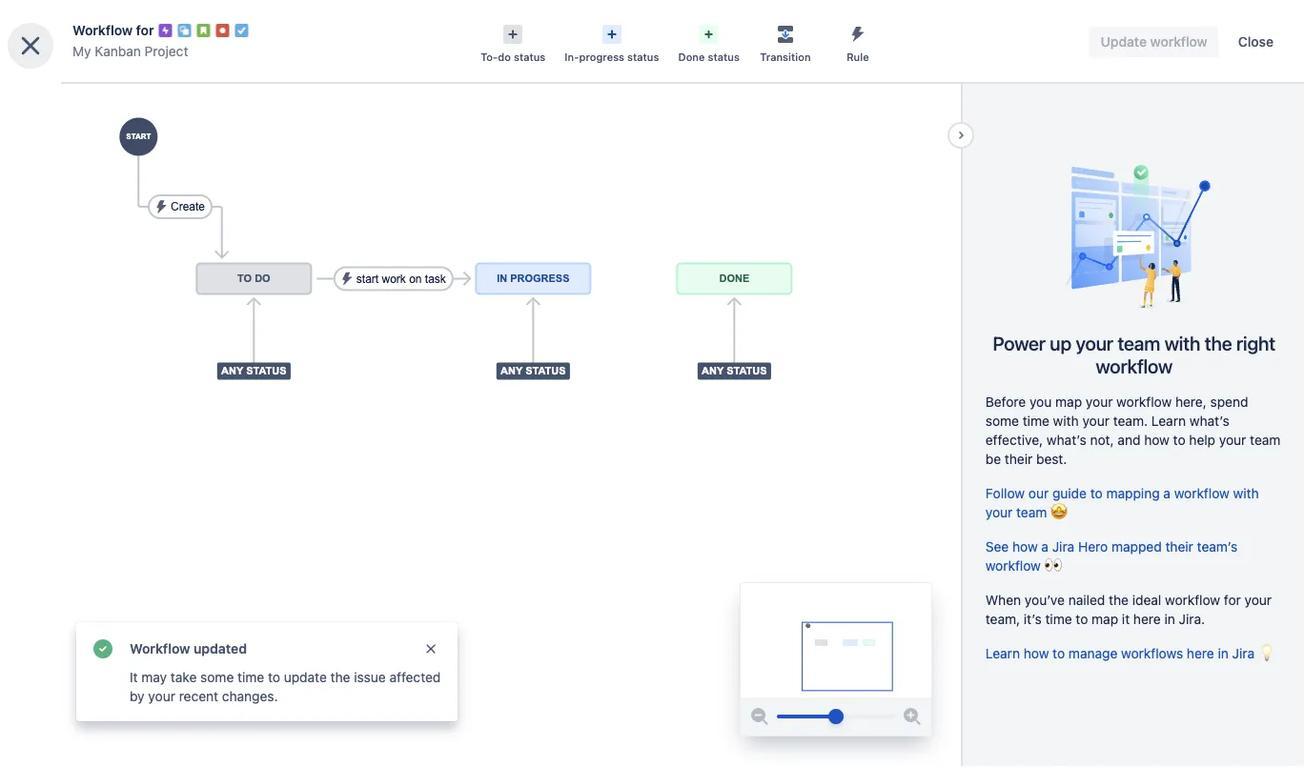 Task type: vqa. For each thing, say whether or not it's contained in the screenshot.
"Welcome to your project toolchain Discover integrations for your tools, connect work to your project, and manage it all right here. Learn more"
no



Task type: locate. For each thing, give the bounding box(es) containing it.
some up recent
[[200, 670, 234, 686]]

project right kanban
[[145, 43, 188, 59]]

2 vertical spatial how
[[1024, 646, 1049, 662]]

your inside the follow our guide to mapping a workflow with your team
[[986, 505, 1013, 521]]

to inside the follow our guide to mapping a workflow with your team
[[1091, 486, 1103, 501]]

see how a jira hero mapped their team's workflow
[[986, 539, 1238, 574]]

0 vertical spatial project
[[145, 43, 188, 59]]

with up the 'team's'
[[1233, 486, 1259, 501]]

team
[[1118, 332, 1161, 354], [1250, 432, 1281, 448], [1017, 505, 1047, 521]]

workflow up the may
[[130, 641, 190, 657]]

status for in-progress status
[[627, 51, 659, 63]]

1 vertical spatial map
[[1092, 612, 1119, 627]]

status inside 'popup button'
[[627, 51, 659, 63]]

1 vertical spatial time
[[1046, 612, 1072, 627]]

workflow inside the when you've nailed the ideal workflow for your team, it's time to map it here in jira.
[[1165, 592, 1221, 608]]

1 vertical spatial here
[[1187, 646, 1215, 662]]

follow
[[986, 486, 1025, 501]]

a right mapping
[[1164, 486, 1171, 501]]

learn down 'team-'
[[83, 727, 114, 740]]

2 vertical spatial a
[[73, 701, 79, 714]]

2 vertical spatial time
[[238, 670, 264, 686]]

1 horizontal spatial learn
[[986, 646, 1020, 662]]

time
[[1023, 413, 1050, 429], [1046, 612, 1072, 627], [238, 670, 264, 686]]

how down it's
[[1024, 646, 1049, 662]]

jira left 💡
[[1233, 646, 1255, 662]]

issue
[[354, 670, 386, 686]]

team down our at bottom right
[[1017, 505, 1047, 521]]

learn more
[[83, 727, 146, 740]]

2 vertical spatial the
[[331, 670, 350, 686]]

2 vertical spatial learn
[[83, 727, 114, 740]]

time inside before you map your workflow here, spend some time with your team. learn what's effective, what's not, and how to help your team be their best.
[[1023, 413, 1050, 429]]

1 horizontal spatial status
[[627, 51, 659, 63]]

be
[[986, 451, 1001, 467]]

project inside power up your team with the right workflow dialog
[[145, 43, 188, 59]]

zoom out image
[[748, 706, 771, 729]]

1 status from the left
[[514, 51, 546, 63]]

team right help
[[1250, 432, 1281, 448]]

up
[[1050, 332, 1072, 354]]

jira inside see how a jira hero mapped their team's workflow
[[1053, 539, 1075, 555]]

their left the 'team's'
[[1166, 539, 1194, 555]]

your inside the power up your team with the right workflow
[[1076, 332, 1114, 354]]

with inside the follow our guide to mapping a workflow with your team
[[1233, 486, 1259, 501]]

1 vertical spatial the
[[1109, 592, 1129, 608]]

project down the 'software'
[[50, 150, 93, 165]]

manage
[[1069, 646, 1118, 662]]

2 vertical spatial team
[[1017, 505, 1047, 521]]

to left manage
[[1053, 646, 1065, 662]]

🤩
[[1051, 505, 1064, 521]]

group
[[15, 184, 198, 386]]

0 vertical spatial with
[[1165, 332, 1201, 354]]

mapped
[[1112, 539, 1162, 555]]

in right the you're
[[60, 701, 70, 714]]

nailed
[[1069, 592, 1105, 608]]

2 horizontal spatial team
[[1250, 432, 1281, 448]]

learn more button
[[83, 726, 146, 741]]

team right the up
[[1118, 332, 1161, 354]]

status
[[514, 51, 546, 63], [627, 51, 659, 63], [708, 51, 740, 63]]

status right progress
[[627, 51, 659, 63]]

2 horizontal spatial a
[[1164, 486, 1171, 501]]

0 vertical spatial jira
[[1053, 539, 1075, 555]]

1 horizontal spatial what's
[[1190, 413, 1230, 429]]

0 vertical spatial time
[[1023, 413, 1050, 429]]

status inside popup button
[[514, 51, 546, 63]]

to inside "it may take some time to update the issue affected by your recent changes."
[[268, 670, 280, 686]]

time up changes.
[[238, 670, 264, 686]]

before you map your workflow here, spend some time with your team. learn what's effective, what's not, and how to help your team be their best.
[[986, 394, 1281, 467]]

0 vertical spatial for
[[136, 22, 154, 38]]

map left it
[[1092, 612, 1119, 627]]

in-
[[565, 51, 579, 63]]

0 horizontal spatial learn
[[83, 727, 114, 740]]

for up my kanban project at the left top of the page
[[136, 22, 154, 38]]

1 vertical spatial in
[[1218, 646, 1229, 662]]

when you've nailed the ideal workflow for your team, it's time to map it here in jira.
[[986, 592, 1272, 627]]

update
[[284, 670, 327, 686]]

your
[[1076, 332, 1114, 354], [1086, 394, 1113, 410], [1083, 413, 1110, 429], [1219, 432, 1247, 448], [986, 505, 1013, 521], [1245, 592, 1272, 608], [148, 689, 175, 705]]

0 vertical spatial their
[[1005, 451, 1033, 467]]

not,
[[1090, 432, 1114, 448]]

managed
[[115, 701, 165, 714]]

learn inside 'button'
[[83, 727, 114, 740]]

with up best.
[[1053, 413, 1079, 429]]

workflow
[[1096, 355, 1173, 377], [1117, 394, 1172, 410], [1175, 486, 1230, 501], [986, 558, 1041, 574], [1165, 592, 1221, 608]]

to-do status button
[[471, 19, 555, 65]]

0 vertical spatial workflow
[[72, 22, 133, 38]]

map inside before you map your workflow here, spend some time with your team. learn what's effective, what's not, and how to help your team be their best.
[[1056, 394, 1082, 410]]

their down "effective,"
[[1005, 451, 1033, 467]]

may
[[141, 670, 167, 686]]

before
[[986, 394, 1026, 410]]

0 vertical spatial a
[[1164, 486, 1171, 501]]

map
[[1056, 394, 1082, 410], [1092, 612, 1119, 627]]

0 vertical spatial project
[[109, 104, 146, 117]]

1 horizontal spatial team
[[1118, 332, 1161, 354]]

jira.
[[1179, 612, 1205, 627]]

status right do
[[514, 51, 546, 63]]

learn
[[1152, 413, 1186, 429], [986, 646, 1020, 662], [83, 727, 114, 740]]

you've
[[1025, 592, 1065, 608]]

0 vertical spatial team
[[1118, 332, 1161, 354]]

hero
[[1079, 539, 1108, 555]]

0 vertical spatial here
[[1134, 612, 1161, 627]]

for inside the when you've nailed the ideal workflow for your team, it's time to map it here in jira.
[[1224, 592, 1241, 608]]

transition
[[760, 51, 811, 63]]

0 horizontal spatial project
[[50, 150, 93, 165]]

1 horizontal spatial project
[[145, 43, 188, 59]]

Search field
[[942, 11, 1133, 41]]

learn for learn more
[[83, 727, 114, 740]]

0 vertical spatial in
[[1165, 612, 1176, 627]]

1 vertical spatial workflow
[[130, 641, 190, 657]]

0 horizontal spatial jira
[[1053, 539, 1075, 555]]

a left 'team-'
[[73, 701, 79, 714]]

in left 💡
[[1218, 646, 1229, 662]]

1 horizontal spatial with
[[1165, 332, 1201, 354]]

1 vertical spatial team
[[1250, 432, 1281, 448]]

3 status from the left
[[708, 51, 740, 63]]

1 horizontal spatial a
[[1042, 539, 1049, 555]]

0 horizontal spatial the
[[331, 670, 350, 686]]

workflow inside dialog
[[72, 22, 133, 38]]

create
[[706, 18, 748, 34]]

0 horizontal spatial what's
[[1047, 432, 1087, 448]]

workflow inside before you map your workflow here, spend some time with your team. learn what's effective, what's not, and how to help your team be their best.
[[1117, 394, 1172, 410]]

here down jira.
[[1187, 646, 1215, 662]]

a up 👀
[[1042, 539, 1049, 555]]

1 vertical spatial how
[[1013, 539, 1038, 555]]

a
[[1164, 486, 1171, 501], [1042, 539, 1049, 555], [73, 701, 79, 714]]

how inside see how a jira hero mapped their team's workflow
[[1013, 539, 1038, 555]]

some
[[986, 413, 1019, 429], [200, 670, 234, 686]]

0 horizontal spatial team
[[1017, 505, 1047, 521]]

learn down here,
[[1152, 413, 1186, 429]]

jira software image
[[50, 15, 178, 38], [50, 15, 178, 38]]

1 horizontal spatial their
[[1166, 539, 1194, 555]]

1 horizontal spatial for
[[1224, 592, 1241, 608]]

some down the before
[[986, 413, 1019, 429]]

learn for learn how to manage workflows here in jira 💡
[[986, 646, 1020, 662]]

status down the create button
[[708, 51, 740, 63]]

to up changes.
[[268, 670, 280, 686]]

what's up help
[[1190, 413, 1230, 429]]

map inside the when you've nailed the ideal workflow for your team, it's time to map it here in jira.
[[1092, 612, 1119, 627]]

a inside see how a jira hero mapped their team's workflow
[[1042, 539, 1049, 555]]

you're in a team-managed project
[[23, 701, 206, 714]]

it
[[130, 670, 138, 686]]

transition button
[[749, 19, 822, 65]]

to inside before you map your workflow here, spend some time with your team. learn what's effective, what's not, and how to help your team be their best.
[[1173, 432, 1186, 448]]

how right and at the bottom of the page
[[1144, 432, 1170, 448]]

2 horizontal spatial learn
[[1152, 413, 1186, 429]]

zoom in image
[[901, 706, 924, 729]]

1 horizontal spatial in
[[1165, 612, 1176, 627]]

team's
[[1197, 539, 1238, 555]]

it may take some time to update the issue affected by your recent changes.
[[130, 670, 441, 705]]

here inside the when you've nailed the ideal workflow for your team, it's time to map it here in jira.
[[1134, 612, 1161, 627]]

0 horizontal spatial map
[[1056, 394, 1082, 410]]

to down nailed
[[1076, 612, 1088, 627]]

0 horizontal spatial a
[[73, 701, 79, 714]]

2 horizontal spatial the
[[1205, 332, 1232, 354]]

project
[[109, 104, 146, 117], [168, 701, 206, 714]]

what's
[[1190, 413, 1230, 429], [1047, 432, 1087, 448]]

their
[[1005, 451, 1033, 467], [1166, 539, 1194, 555]]

time down you
[[1023, 413, 1050, 429]]

Zoom level range field
[[777, 698, 895, 736]]

learn down team,
[[986, 646, 1020, 662]]

project right the 'software'
[[109, 104, 146, 117]]

workflows
[[1122, 646, 1183, 662]]

what's up best.
[[1047, 432, 1087, 448]]

mapping
[[1107, 486, 1160, 501]]

the
[[1205, 332, 1232, 354], [1109, 592, 1129, 608], [331, 670, 350, 686]]

map right you
[[1056, 394, 1082, 410]]

0 horizontal spatial their
[[1005, 451, 1033, 467]]

2 vertical spatial in
[[60, 701, 70, 714]]

0 horizontal spatial status
[[514, 51, 546, 63]]

jira up 👀
[[1053, 539, 1075, 555]]

the inside "it may take some time to update the issue affected by your recent changes."
[[331, 670, 350, 686]]

here
[[1134, 612, 1161, 627], [1187, 646, 1215, 662]]

primary element
[[11, 0, 942, 53]]

0 horizontal spatial some
[[200, 670, 234, 686]]

progress
[[579, 51, 625, 63]]

create banner
[[0, 0, 1304, 53]]

for down the 'team's'
[[1224, 592, 1241, 608]]

2 horizontal spatial in
[[1218, 646, 1229, 662]]

workflow
[[72, 22, 133, 38], [130, 641, 190, 657]]

time down the you've
[[1046, 612, 1072, 627]]

2 vertical spatial with
[[1233, 486, 1259, 501]]

1 horizontal spatial jira
[[1233, 646, 1255, 662]]

how for learn how to manage workflows here in jira 💡
[[1024, 646, 1049, 662]]

0 vertical spatial the
[[1205, 332, 1232, 354]]

1 vertical spatial learn
[[986, 646, 1020, 662]]

0 vertical spatial learn
[[1152, 413, 1186, 429]]

jira
[[1053, 539, 1075, 555], [1233, 646, 1255, 662]]

1 horizontal spatial some
[[986, 413, 1019, 429]]

the up it
[[1109, 592, 1129, 608]]

in-progress status
[[565, 51, 659, 63]]

project down take
[[168, 701, 206, 714]]

team.
[[1114, 413, 1148, 429]]

1 vertical spatial for
[[1224, 592, 1241, 608]]

0 horizontal spatial with
[[1053, 413, 1079, 429]]

0 vertical spatial map
[[1056, 394, 1082, 410]]

to
[[1173, 432, 1186, 448], [1091, 486, 1103, 501], [1076, 612, 1088, 627], [1053, 646, 1065, 662], [268, 670, 280, 686]]

1 vertical spatial jira
[[1233, 646, 1255, 662]]

2 status from the left
[[627, 51, 659, 63]]

0 vertical spatial how
[[1144, 432, 1170, 448]]

to right guide at the bottom right
[[1091, 486, 1103, 501]]

settings
[[97, 150, 146, 165]]

in left jira.
[[1165, 612, 1176, 627]]

1 vertical spatial a
[[1042, 539, 1049, 555]]

how
[[1144, 432, 1170, 448], [1013, 539, 1038, 555], [1024, 646, 1049, 662]]

status inside popup button
[[708, 51, 740, 63]]

team,
[[986, 612, 1020, 627]]

1 horizontal spatial map
[[1092, 612, 1119, 627]]

1 vertical spatial project
[[168, 701, 206, 714]]

team inside the power up your team with the right workflow
[[1118, 332, 1161, 354]]

the left right on the top of the page
[[1205, 332, 1232, 354]]

👀
[[1045, 558, 1058, 574]]

1 horizontal spatial the
[[1109, 592, 1129, 608]]

here down ideal
[[1134, 612, 1161, 627]]

1 vertical spatial their
[[1166, 539, 1194, 555]]

in
[[1165, 612, 1176, 627], [1218, 646, 1229, 662], [60, 701, 70, 714]]

to left help
[[1173, 432, 1186, 448]]

workflow up kanban
[[72, 22, 133, 38]]

0 vertical spatial some
[[986, 413, 1019, 429]]

take
[[171, 670, 197, 686]]

power up your team with the right workflow dialog
[[0, 0, 1304, 768]]

0 horizontal spatial here
[[1134, 612, 1161, 627]]

1 vertical spatial with
[[1053, 413, 1079, 429]]

do
[[498, 51, 511, 63]]

1 vertical spatial some
[[200, 670, 234, 686]]

how right see
[[1013, 539, 1038, 555]]

the left issue
[[331, 670, 350, 686]]

how for see how a jira hero mapped their team's workflow
[[1013, 539, 1038, 555]]

2 horizontal spatial status
[[708, 51, 740, 63]]

updated
[[194, 641, 247, 657]]

2 horizontal spatial with
[[1233, 486, 1259, 501]]

workflow for
[[72, 22, 154, 38]]

workflow for workflow for
[[72, 22, 133, 38]]

kanban
[[95, 43, 141, 59]]

with up here,
[[1165, 332, 1201, 354]]



Task type: describe. For each thing, give the bounding box(es) containing it.
create button
[[694, 11, 759, 41]]

0 vertical spatial what's
[[1190, 413, 1230, 429]]

my kanban project
[[72, 43, 188, 59]]

more
[[117, 727, 146, 740]]

our
[[1029, 486, 1049, 501]]

1 horizontal spatial here
[[1187, 646, 1215, 662]]

learn inside before you map your workflow here, spend some time with your team. learn what's effective, what's not, and how to help your team be their best.
[[1152, 413, 1186, 429]]

their inside before you map your workflow here, spend some time with your team. learn what's effective, what's not, and how to help your team be their best.
[[1005, 451, 1033, 467]]

0 horizontal spatial in
[[60, 701, 70, 714]]

rule
[[847, 51, 869, 63]]

the inside the power up your team with the right workflow
[[1205, 332, 1232, 354]]

help
[[1189, 432, 1216, 448]]

spend
[[1211, 394, 1249, 410]]

close
[[1238, 34, 1274, 50]]

my kanban project link
[[72, 40, 188, 63]]

workflow inside the follow our guide to mapping a workflow with your team
[[1175, 486, 1230, 501]]

it
[[1122, 612, 1130, 627]]

to inside the when you've nailed the ideal workflow for your team, it's time to map it here in jira.
[[1076, 612, 1088, 627]]

my
[[72, 43, 91, 59]]

power up your team with the right workflow
[[993, 332, 1276, 377]]

right
[[1237, 332, 1276, 354]]

status for to-do status
[[514, 51, 546, 63]]

in inside the when you've nailed the ideal workflow for your team, it's time to map it here in jira.
[[1165, 612, 1176, 627]]

software project
[[57, 104, 146, 117]]

done
[[678, 51, 705, 63]]

1 vertical spatial what's
[[1047, 432, 1087, 448]]

0 horizontal spatial for
[[136, 22, 154, 38]]

dismiss image
[[423, 642, 439, 657]]

to-
[[481, 51, 498, 63]]

project settings link
[[8, 138, 221, 177]]

learn how to manage workflows here in jira 💡
[[986, 646, 1272, 662]]

ideal
[[1133, 592, 1162, 608]]

💡
[[1259, 646, 1272, 662]]

0 horizontal spatial project
[[109, 104, 146, 117]]

here,
[[1176, 394, 1207, 410]]

a for mapped
[[1042, 539, 1049, 555]]

with inside before you map your workflow here, spend some time with your team. learn what's effective, what's not, and how to help your team be their best.
[[1053, 413, 1079, 429]]

workflow for workflow updated
[[130, 641, 190, 657]]

rule button
[[822, 19, 894, 65]]

guide
[[1053, 486, 1087, 501]]

close button
[[1227, 27, 1285, 57]]

when
[[986, 592, 1021, 608]]

workflow inside see how a jira hero mapped their team's workflow
[[986, 558, 1041, 574]]

workflow updated
[[130, 641, 247, 657]]

1 vertical spatial project
[[50, 150, 93, 165]]

follow our guide to mapping a workflow with your team
[[986, 486, 1259, 521]]

you're in the workflow viewfinder, use the arrow keys to move it element
[[741, 584, 931, 698]]

close workflow editor image
[[15, 31, 46, 61]]

time inside "it may take some time to update the issue affected by your recent changes."
[[238, 670, 264, 686]]

success image
[[92, 638, 114, 661]]

by
[[130, 689, 145, 705]]

your inside "it may take some time to update the issue affected by your recent changes."
[[148, 689, 175, 705]]

team inside the follow our guide to mapping a workflow with your team
[[1017, 505, 1047, 521]]

project settings
[[50, 150, 146, 165]]

you
[[1030, 394, 1052, 410]]

with inside the power up your team with the right workflow
[[1165, 332, 1201, 354]]

done status
[[678, 51, 740, 63]]

best.
[[1037, 451, 1067, 467]]

effective,
[[986, 432, 1043, 448]]

the inside the when you've nailed the ideal workflow for your team, it's time to map it here in jira.
[[1109, 592, 1129, 608]]

done status button
[[669, 19, 749, 65]]

team inside before you map your workflow here, spend some time with your team. learn what's effective, what's not, and how to help your team be their best.
[[1250, 432, 1281, 448]]

how inside before you map your workflow here, spend some time with your team. learn what's effective, what's not, and how to help your team be their best.
[[1144, 432, 1170, 448]]

in-progress status button
[[555, 19, 669, 65]]

it's
[[1024, 612, 1042, 627]]

recent
[[179, 689, 218, 705]]

see
[[986, 539, 1009, 555]]

and
[[1118, 432, 1141, 448]]

time inside the when you've nailed the ideal workflow for your team, it's time to map it here in jira.
[[1046, 612, 1072, 627]]

a inside the follow our guide to mapping a workflow with your team
[[1164, 486, 1171, 501]]

changes.
[[222, 689, 278, 705]]

power
[[993, 332, 1046, 354]]

1 horizontal spatial project
[[168, 701, 206, 714]]

software
[[57, 104, 105, 117]]

some inside "it may take some time to update the issue affected by your recent changes."
[[200, 670, 234, 686]]

some inside before you map your workflow here, spend some time with your team. learn what's effective, what's not, and how to help your team be their best.
[[986, 413, 1019, 429]]

their inside see how a jira hero mapped their team's workflow
[[1166, 539, 1194, 555]]

your inside the when you've nailed the ideal workflow for your team, it's time to map it here in jira.
[[1245, 592, 1272, 608]]

to-do status
[[481, 51, 546, 63]]

you're
[[23, 701, 57, 714]]

affected
[[390, 670, 441, 686]]

team-
[[83, 701, 115, 714]]

a for project
[[73, 701, 79, 714]]

workflow inside the power up your team with the right workflow
[[1096, 355, 1173, 377]]



